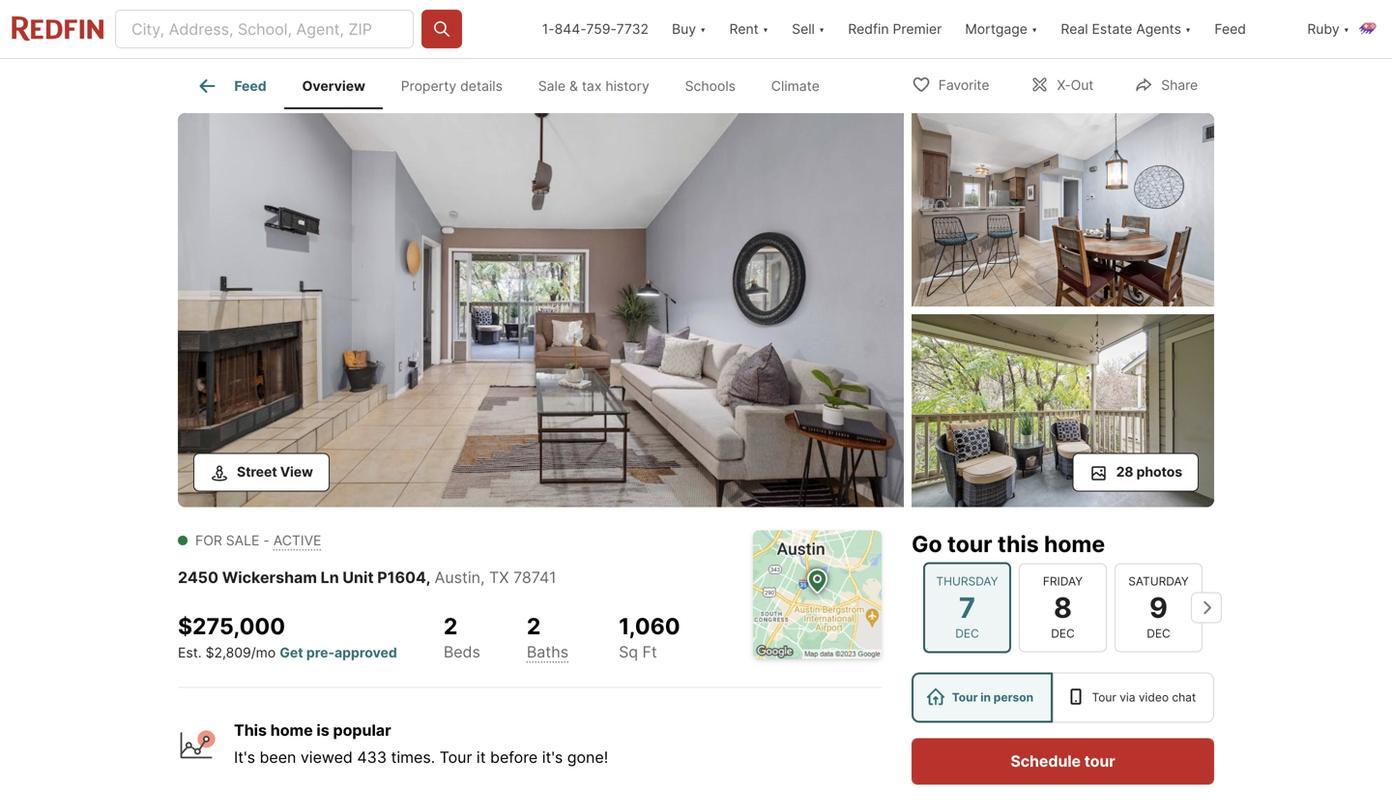 Task type: vqa. For each thing, say whether or not it's contained in the screenshot.
the -
yes



Task type: locate. For each thing, give the bounding box(es) containing it.
tx
[[489, 568, 509, 587]]

2 beds
[[444, 613, 481, 661]]

dec
[[956, 627, 979, 641], [1052, 627, 1075, 641], [1147, 627, 1171, 641]]

4 ▾ from the left
[[1032, 21, 1038, 37]]

tour for tour in person
[[952, 691, 978, 705]]

0 horizontal spatial 2
[[444, 613, 458, 640]]

x-out
[[1057, 77, 1094, 93]]

x-out button
[[1014, 64, 1111, 104]]

photos
[[1137, 464, 1183, 480]]

this home is popular it's been viewed 433 times. tour it before it's gone!
[[234, 721, 609, 767]]

2 2 from the left
[[527, 613, 541, 640]]

feed down city, address, school, agent, zip search field
[[234, 78, 267, 94]]

1 horizontal spatial tour
[[1085, 752, 1116, 771]]

gone!
[[567, 748, 609, 767]]

tour right schedule
[[1085, 752, 1116, 771]]

dec inside thursday 7 dec
[[956, 627, 979, 641]]

feed inside tab list
[[234, 78, 267, 94]]

friday 8 dec
[[1043, 574, 1083, 641]]

in
[[981, 691, 991, 705]]

1 vertical spatial home
[[271, 721, 313, 740]]

overview
[[302, 78, 365, 94]]

rent
[[730, 21, 759, 37]]

3 dec from the left
[[1147, 627, 1171, 641]]

tour left via
[[1092, 691, 1117, 705]]

sell ▾
[[792, 21, 825, 37]]

estate
[[1092, 21, 1133, 37]]

user photo image
[[1358, 17, 1381, 41]]

redfin
[[848, 21, 889, 37]]

dec down 8
[[1052, 627, 1075, 641]]

1 dec from the left
[[956, 627, 979, 641]]

list box
[[912, 673, 1215, 723]]

0 horizontal spatial home
[[271, 721, 313, 740]]

redfin premier button
[[837, 0, 954, 58]]

pre-
[[306, 644, 335, 661]]

2 horizontal spatial tour
[[1092, 691, 1117, 705]]

tour inside this home is popular it's been viewed 433 times. tour it before it's gone!
[[440, 748, 472, 767]]

1 horizontal spatial feed
[[1215, 21, 1247, 37]]

austin
[[435, 568, 481, 587]]

list box containing tour in person
[[912, 673, 1215, 723]]

2 up beds
[[444, 613, 458, 640]]

6 ▾ from the left
[[1344, 21, 1350, 37]]

1 horizontal spatial ,
[[481, 568, 485, 587]]

2 horizontal spatial dec
[[1147, 627, 1171, 641]]

2 ▾ from the left
[[763, 21, 769, 37]]

2 , from the left
[[481, 568, 485, 587]]

ruby ▾
[[1308, 21, 1350, 37]]

baths
[[527, 642, 569, 661]]

sale & tax history tab
[[521, 63, 668, 109]]

, left "tx"
[[481, 568, 485, 587]]

dec down 9
[[1147, 627, 1171, 641]]

saturday
[[1129, 574, 1189, 588]]

8
[[1054, 591, 1073, 625]]

▾
[[700, 21, 706, 37], [763, 21, 769, 37], [819, 21, 825, 37], [1032, 21, 1038, 37], [1186, 21, 1192, 37], [1344, 21, 1350, 37]]

baths link
[[527, 642, 569, 661]]

1 horizontal spatial tour
[[952, 691, 978, 705]]

0 vertical spatial tour
[[948, 530, 993, 558]]

rent ▾ button
[[730, 0, 769, 58]]

schools
[[685, 78, 736, 94]]

1 vertical spatial tour
[[1085, 752, 1116, 771]]

this
[[998, 530, 1039, 558]]

2 inside 2 beds
[[444, 613, 458, 640]]

mortgage ▾ button
[[966, 0, 1038, 58]]

dec inside friday 8 dec
[[1052, 627, 1075, 641]]

1,060 sq ft
[[619, 613, 680, 662]]

0 horizontal spatial ,
[[426, 568, 431, 587]]

it
[[477, 748, 486, 767]]

▾ for sell ▾
[[819, 21, 825, 37]]

0 vertical spatial feed
[[1215, 21, 1247, 37]]

3 ▾ from the left
[[819, 21, 825, 37]]

None button
[[924, 562, 1012, 653], [1019, 563, 1107, 652], [1115, 563, 1203, 652], [924, 562, 1012, 653], [1019, 563, 1107, 652], [1115, 563, 1203, 652]]

sale & tax history
[[538, 78, 650, 94]]

est.
[[178, 644, 202, 661]]

tour left it
[[440, 748, 472, 767]]

redfin premier
[[848, 21, 942, 37]]

overview tab
[[284, 63, 383, 109]]

2
[[444, 613, 458, 640], [527, 613, 541, 640]]

2 up baths
[[527, 613, 541, 640]]

$2,809
[[206, 644, 251, 661]]

feed
[[1215, 21, 1247, 37], [234, 78, 267, 94]]

buy ▾ button
[[661, 0, 718, 58]]

rent ▾ button
[[718, 0, 781, 58]]

p1604
[[377, 568, 426, 587]]

9
[[1150, 591, 1168, 625]]

2 dec from the left
[[1052, 627, 1075, 641]]

▾ right sell
[[819, 21, 825, 37]]

dec down 7
[[956, 627, 979, 641]]

2 for 2 baths
[[527, 613, 541, 640]]

street view button
[[193, 453, 330, 492]]

tour left in
[[952, 691, 978, 705]]

unit
[[343, 568, 374, 587]]

▾ right 'rent'
[[763, 21, 769, 37]]

rent ▾
[[730, 21, 769, 37]]

7
[[959, 591, 976, 625]]

, left the austin
[[426, 568, 431, 587]]

home inside this home is popular it's been viewed 433 times. tour it before it's gone!
[[271, 721, 313, 740]]

78741
[[514, 568, 557, 587]]

0 horizontal spatial tour
[[948, 530, 993, 558]]

tour inside option
[[1092, 691, 1117, 705]]

City, Address, School, Agent, ZIP search field
[[115, 10, 414, 48]]

dec inside saturday 9 dec
[[1147, 627, 1171, 641]]

before
[[490, 748, 538, 767]]

buy ▾
[[672, 21, 706, 37]]

0 vertical spatial home
[[1044, 530, 1106, 558]]

get
[[280, 644, 303, 661]]

1 horizontal spatial 2
[[527, 613, 541, 640]]

0 horizontal spatial feed
[[234, 78, 267, 94]]

▾ right agents
[[1186, 21, 1192, 37]]

tour
[[948, 530, 993, 558], [1085, 752, 1116, 771]]

tour up thursday
[[948, 530, 993, 558]]

home up been
[[271, 721, 313, 740]]

0 horizontal spatial dec
[[956, 627, 979, 641]]

buy ▾ button
[[672, 0, 706, 58]]

for
[[195, 532, 222, 549]]

1 2 from the left
[[444, 613, 458, 640]]

5 ▾ from the left
[[1186, 21, 1192, 37]]

viewed
[[301, 748, 353, 767]]

schedule
[[1011, 752, 1081, 771]]

2 inside 2 baths
[[527, 613, 541, 640]]

sell ▾ button
[[781, 0, 837, 58]]

mortgage
[[966, 21, 1028, 37]]

tour
[[952, 691, 978, 705], [1092, 691, 1117, 705], [440, 748, 472, 767]]

1 vertical spatial feed
[[234, 78, 267, 94]]

▾ for mortgage ▾
[[1032, 21, 1038, 37]]

sq
[[619, 643, 638, 662]]

▾ left the 'user photo'
[[1344, 21, 1350, 37]]

tour for go
[[948, 530, 993, 558]]

0 horizontal spatial tour
[[440, 748, 472, 767]]

tour in person option
[[912, 673, 1053, 723]]

video
[[1139, 691, 1169, 705]]

tour via video chat
[[1092, 691, 1197, 705]]

thursday
[[937, 574, 999, 588]]

tour inside option
[[952, 691, 978, 705]]

tour inside "button"
[[1085, 752, 1116, 771]]

1 horizontal spatial dec
[[1052, 627, 1075, 641]]

7732
[[617, 21, 649, 37]]

2450 wickersham ln unit p1604, austin, tx 78741 image
[[178, 113, 904, 507], [912, 113, 1215, 306], [912, 314, 1215, 507]]

friday
[[1043, 574, 1083, 588]]

feed right agents
[[1215, 21, 1247, 37]]

approved
[[335, 644, 397, 661]]

history
[[606, 78, 650, 94]]

▾ right mortgage
[[1032, 21, 1038, 37]]

,
[[426, 568, 431, 587], [481, 568, 485, 587]]

home up friday
[[1044, 530, 1106, 558]]

it's
[[234, 748, 255, 767]]

1,060
[[619, 613, 680, 640]]

844-
[[555, 21, 586, 37]]

tab list
[[178, 59, 853, 109]]

submit search image
[[432, 19, 452, 39]]

ruby
[[1308, 21, 1340, 37]]

1 ▾ from the left
[[700, 21, 706, 37]]

feed inside button
[[1215, 21, 1247, 37]]

▾ right the buy
[[700, 21, 706, 37]]

been
[[260, 748, 296, 767]]



Task type: describe. For each thing, give the bounding box(es) containing it.
▾ for buy ▾
[[700, 21, 706, 37]]

dec for 7
[[956, 627, 979, 641]]

share button
[[1118, 64, 1215, 104]]

x-
[[1057, 77, 1071, 93]]

property details tab
[[383, 63, 521, 109]]

tour via video chat option
[[1053, 673, 1215, 723]]

view
[[280, 464, 313, 480]]

beds
[[444, 642, 481, 661]]

mortgage ▾ button
[[954, 0, 1050, 58]]

street
[[237, 464, 277, 480]]

map entry image
[[753, 530, 882, 659]]

ln
[[321, 568, 339, 587]]

street view
[[237, 464, 313, 480]]

28
[[1117, 464, 1134, 480]]

real estate agents ▾ link
[[1061, 0, 1192, 58]]

▾ for rent ▾
[[763, 21, 769, 37]]

sell
[[792, 21, 815, 37]]

schedule tour
[[1011, 752, 1116, 771]]

climate
[[772, 78, 820, 94]]

next image
[[1192, 592, 1222, 623]]

wickersham
[[222, 568, 317, 587]]

2 for 2 beds
[[444, 613, 458, 640]]

climate tab
[[754, 63, 838, 109]]

chat
[[1173, 691, 1197, 705]]

out
[[1071, 77, 1094, 93]]

this
[[234, 721, 267, 740]]

details
[[460, 78, 503, 94]]

real estate agents ▾ button
[[1050, 0, 1203, 58]]

buy
[[672, 21, 696, 37]]

$275,000 est. $2,809 /mo get pre-approved
[[178, 613, 397, 661]]

get pre-approved link
[[280, 644, 397, 661]]

/mo
[[251, 644, 276, 661]]

tour for tour via video chat
[[1092, 691, 1117, 705]]

dec for 9
[[1147, 627, 1171, 641]]

premier
[[893, 21, 942, 37]]

1 horizontal spatial home
[[1044, 530, 1106, 558]]

&
[[570, 78, 578, 94]]

2 baths
[[527, 613, 569, 661]]

feed link
[[196, 74, 267, 98]]

28 photos button
[[1073, 453, 1199, 492]]

agents
[[1137, 21, 1182, 37]]

mortgage ▾
[[966, 21, 1038, 37]]

active link
[[273, 532, 322, 549]]

share
[[1162, 77, 1198, 93]]

sell ▾ button
[[792, 0, 825, 58]]

for sale - active
[[195, 532, 322, 549]]

person
[[994, 691, 1034, 705]]

it's
[[542, 748, 563, 767]]

tab list containing feed
[[178, 59, 853, 109]]

favorite button
[[895, 64, 1006, 104]]

tour for schedule
[[1085, 752, 1116, 771]]

property
[[401, 78, 457, 94]]

times.
[[391, 748, 435, 767]]

1-844-759-7732
[[542, 21, 649, 37]]

schedule tour button
[[912, 738, 1215, 785]]

sale
[[538, 78, 566, 94]]

favorite
[[939, 77, 990, 93]]

go
[[912, 530, 943, 558]]

▾ for ruby ▾
[[1344, 21, 1350, 37]]

dec for 8
[[1052, 627, 1075, 641]]

2450
[[178, 568, 219, 587]]

go tour this home
[[912, 530, 1106, 558]]

real estate agents ▾
[[1061, 21, 1192, 37]]

property details
[[401, 78, 503, 94]]

tax
[[582, 78, 602, 94]]

ft
[[643, 643, 657, 662]]

is
[[317, 721, 330, 740]]

$275,000
[[178, 613, 285, 640]]

tour in person
[[952, 691, 1034, 705]]

759-
[[586, 21, 617, 37]]

real
[[1061, 21, 1089, 37]]

sale
[[226, 532, 260, 549]]

1-
[[542, 21, 555, 37]]

28 photos
[[1117, 464, 1183, 480]]

1 , from the left
[[426, 568, 431, 587]]

schools tab
[[668, 63, 754, 109]]

1-844-759-7732 link
[[542, 21, 649, 37]]



